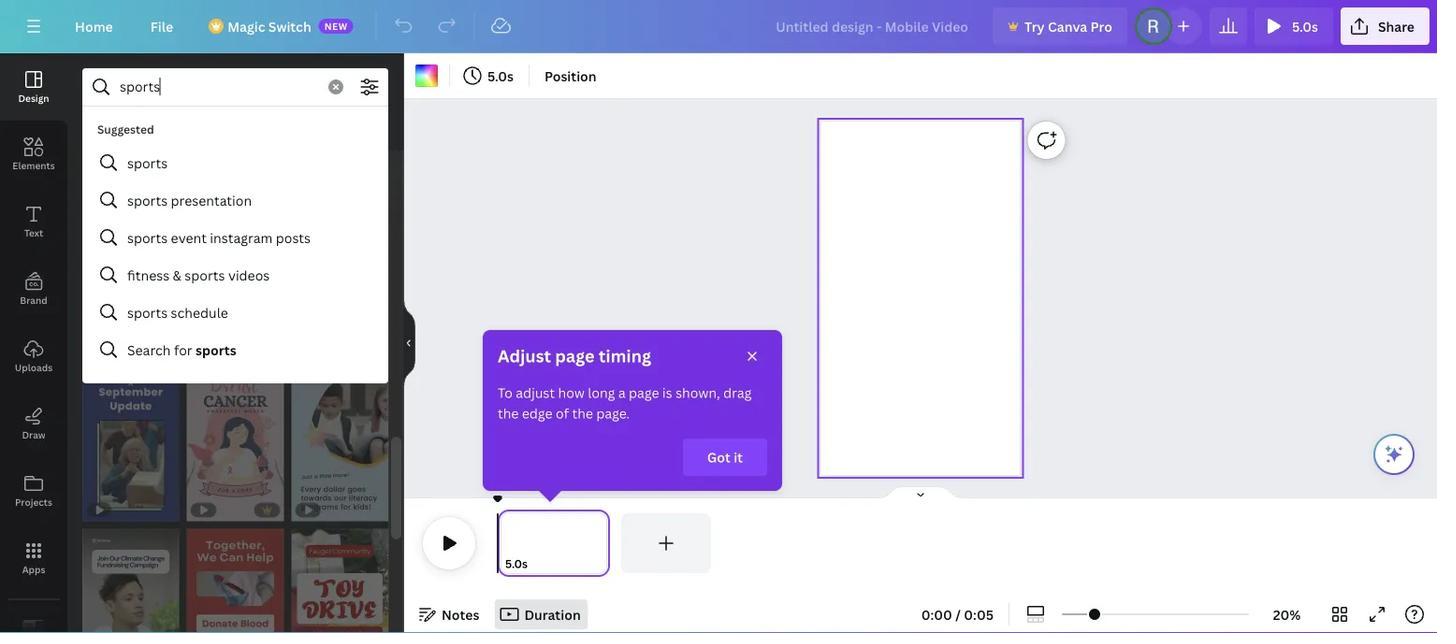 Task type: locate. For each thing, give the bounding box(es) containing it.
duration
[[525, 606, 581, 624]]

page up how
[[555, 345, 595, 368]]

2 the from the left
[[572, 405, 593, 423]]

Search Mobile Video templates search field
[[120, 69, 317, 105]]

magic
[[228, 17, 265, 35]]

/
[[956, 606, 961, 624]]

list
[[82, 114, 389, 369]]

5.0s left share dropdown button
[[1293, 17, 1319, 35]]

drag
[[724, 384, 752, 402]]

projects button
[[0, 458, 67, 525]]

0 vertical spatial 5.0s
[[1293, 17, 1319, 35]]

fitness & sports videos
[[127, 266, 270, 284]]

0 vertical spatial red modern toy drive youtube short image
[[291, 170, 389, 342]]

5.0s button inside main menu bar
[[1255, 7, 1334, 45]]

apps
[[22, 564, 45, 576]]

1 vertical spatial page
[[629, 384, 660, 402]]

sports event instagram posts
[[127, 229, 311, 247]]

page right a on the left bottom of the page
[[629, 384, 660, 402]]

uploads button
[[0, 323, 67, 390]]

elements
[[12, 159, 55, 172]]

notes button
[[412, 600, 487, 630]]

pink illustration breast cancer awareness instagram reel group
[[187, 350, 284, 522]]

red modern toy drive youtube short image
[[291, 170, 389, 342], [291, 530, 389, 634]]

elements button
[[0, 121, 67, 188]]

text button
[[0, 188, 67, 256]]

hide pages image
[[876, 486, 966, 501]]

of
[[556, 405, 569, 423]]

sports down fitness
[[127, 304, 168, 322]]

homelessness event promotion charity instagram reel in navy teal dynamic frames style group
[[82, 350, 179, 522]]

got it
[[708, 449, 743, 467]]

5.0s left position
[[488, 67, 514, 85]]

is
[[663, 384, 673, 402]]

1 vertical spatial red modern toy drive youtube short image
[[291, 530, 389, 634]]

try canva pro
[[1025, 17, 1113, 35]]

sports schedule button
[[82, 294, 389, 331]]

file
[[151, 17, 173, 35]]

5.0s
[[1293, 17, 1319, 35], [488, 67, 514, 85], [506, 557, 528, 572]]

page.
[[597, 405, 630, 423]]

draw
[[22, 429, 45, 441]]

1 vertical spatial 5.0s
[[488, 67, 514, 85]]

event
[[171, 229, 207, 247]]

0 horizontal spatial page
[[555, 345, 595, 368]]

sports right & on the top left of page
[[185, 266, 225, 284]]

page inside to adjust how long a page is shown, drag the edge of the page.
[[629, 384, 660, 402]]

the
[[498, 405, 519, 423], [572, 405, 593, 423]]

schedule
[[171, 304, 228, 322]]

main menu bar
[[0, 0, 1438, 53]]

0 horizontal spatial the
[[498, 405, 519, 423]]

how
[[558, 384, 585, 402]]

try canva pro button
[[993, 7, 1128, 45]]

a
[[619, 384, 626, 402]]

page
[[555, 345, 595, 368], [629, 384, 660, 402]]

sports inside "button"
[[127, 191, 168, 209]]

sports for sports presentation
[[127, 191, 168, 209]]

long
[[588, 384, 615, 402]]

the right of
[[572, 405, 593, 423]]

education event promotion charity instagram reel in dark blue denim blue white clean corporate style group
[[82, 170, 179, 342]]

&
[[173, 266, 181, 284]]

sports left presentation
[[127, 191, 168, 209]]

trimming, end edge slider
[[594, 514, 610, 574]]

share
[[1379, 17, 1416, 35]]

the down to
[[498, 405, 519, 423]]

sports for sports event instagram posts
[[127, 229, 168, 247]]

5.0s button left page title text field at the left bottom of page
[[506, 555, 528, 574]]

#ffffff image
[[416, 65, 438, 87]]

try
[[1025, 17, 1045, 35]]

got
[[708, 449, 731, 467]]

design
[[18, 92, 49, 104]]

0 vertical spatial page
[[555, 345, 595, 368]]

5.0s for the 5.0s "button" inside main menu bar
[[1293, 17, 1319, 35]]

0 vertical spatial 5.0s button
[[1255, 7, 1334, 45]]

home
[[75, 17, 113, 35]]

5.0s button left share dropdown button
[[1255, 7, 1334, 45]]

templates button
[[82, 113, 249, 149]]

edge
[[522, 405, 553, 423]]

sports down templates
[[127, 154, 168, 172]]

0:00
[[922, 606, 953, 624]]

hide image
[[403, 299, 416, 389]]

duration button
[[495, 600, 589, 630]]

suggested
[[97, 121, 154, 137]]

adjust
[[516, 384, 555, 402]]

5.0s inside main menu bar
[[1293, 17, 1319, 35]]

1 vertical spatial 5.0s button
[[458, 61, 521, 91]]

sports for sports schedule
[[127, 304, 168, 322]]

colorful modern rescue kitten cat animated mobile video group
[[82, 0, 179, 162]]

sports button
[[82, 144, 389, 182]]

5.0s button right #ffffff image
[[458, 61, 521, 91]]

sports up fitness
[[127, 229, 168, 247]]

5.0s button
[[1255, 7, 1334, 45], [458, 61, 521, 91], [506, 555, 528, 574]]

1 horizontal spatial the
[[572, 405, 593, 423]]

new
[[325, 20, 348, 32]]

videos
[[228, 266, 270, 284]]

1 horizontal spatial page
[[629, 384, 660, 402]]

2 vertical spatial 5.0s
[[506, 557, 528, 572]]

20% button
[[1257, 600, 1318, 630]]

fitness & sports videos button
[[82, 257, 389, 294]]

switch
[[269, 17, 311, 35]]

5.0s left page title text field at the left bottom of page
[[506, 557, 528, 572]]

sports presentation button
[[82, 182, 389, 219]]

templates
[[133, 122, 199, 140]]

sports
[[127, 154, 168, 172], [127, 191, 168, 209], [127, 229, 168, 247], [185, 266, 225, 284], [127, 304, 168, 322], [196, 341, 237, 359]]

share button
[[1341, 7, 1431, 45]]

it
[[734, 449, 743, 467]]

apps button
[[0, 525, 67, 593]]

for
[[174, 341, 193, 359]]

Page title text field
[[536, 555, 544, 574]]

sports presentation
[[127, 191, 252, 209]]

0:00 / 0:05
[[922, 606, 994, 624]]



Task type: vqa. For each thing, say whether or not it's contained in the screenshot.
Got it button
yes



Task type: describe. For each thing, give the bounding box(es) containing it.
20%
[[1274, 606, 1302, 624]]

magic switch
[[228, 17, 311, 35]]

presentation
[[171, 191, 252, 209]]

fitness
[[127, 266, 170, 284]]

side panel tab list
[[0, 53, 67, 634]]

design button
[[0, 53, 67, 121]]

notes
[[442, 606, 480, 624]]

brand button
[[0, 256, 67, 323]]

Design title text field
[[761, 7, 986, 45]]

timing
[[599, 345, 652, 368]]

to
[[498, 384, 513, 402]]

1 the from the left
[[498, 405, 519, 423]]

list containing sports
[[82, 114, 389, 369]]

sports for sports
[[127, 154, 168, 172]]

5.0s for the 5.0s "button" to the middle
[[488, 67, 514, 85]]

0:05
[[965, 606, 994, 624]]

sports event instagram posts button
[[82, 219, 389, 257]]

canva assistant image
[[1384, 444, 1406, 466]]

file button
[[136, 7, 188, 45]]

instagram
[[210, 229, 273, 247]]

to adjust how long a page is shown, drag the edge of the page.
[[498, 384, 752, 423]]

2 vertical spatial 5.0s button
[[506, 555, 528, 574]]

canva
[[1049, 17, 1088, 35]]

uploads
[[15, 361, 53, 374]]

shown,
[[676, 384, 721, 402]]

text
[[24, 227, 43, 239]]

education fundraising volunteering  charity instagram reel in light blue pink yellow dynamic frames style group
[[291, 350, 389, 522]]

draw button
[[0, 390, 67, 458]]

search for sports
[[127, 341, 237, 359]]

trimming, start edge slider
[[498, 514, 515, 574]]

sports schedule
[[127, 304, 228, 322]]

posts
[[276, 229, 311, 247]]

1 red modern toy drive youtube short image from the top
[[291, 170, 389, 342]]

adjust
[[498, 345, 551, 368]]

sports right for
[[196, 341, 237, 359]]

projects
[[15, 496, 52, 509]]

got it button
[[683, 439, 768, 477]]

home link
[[60, 7, 128, 45]]

search
[[127, 341, 171, 359]]

position button
[[537, 61, 604, 91]]

adjust page timing
[[498, 345, 652, 368]]

brand
[[20, 294, 47, 307]]

pro
[[1091, 17, 1113, 35]]

position
[[545, 67, 597, 85]]

2 red modern toy drive youtube short image from the top
[[291, 530, 389, 634]]



